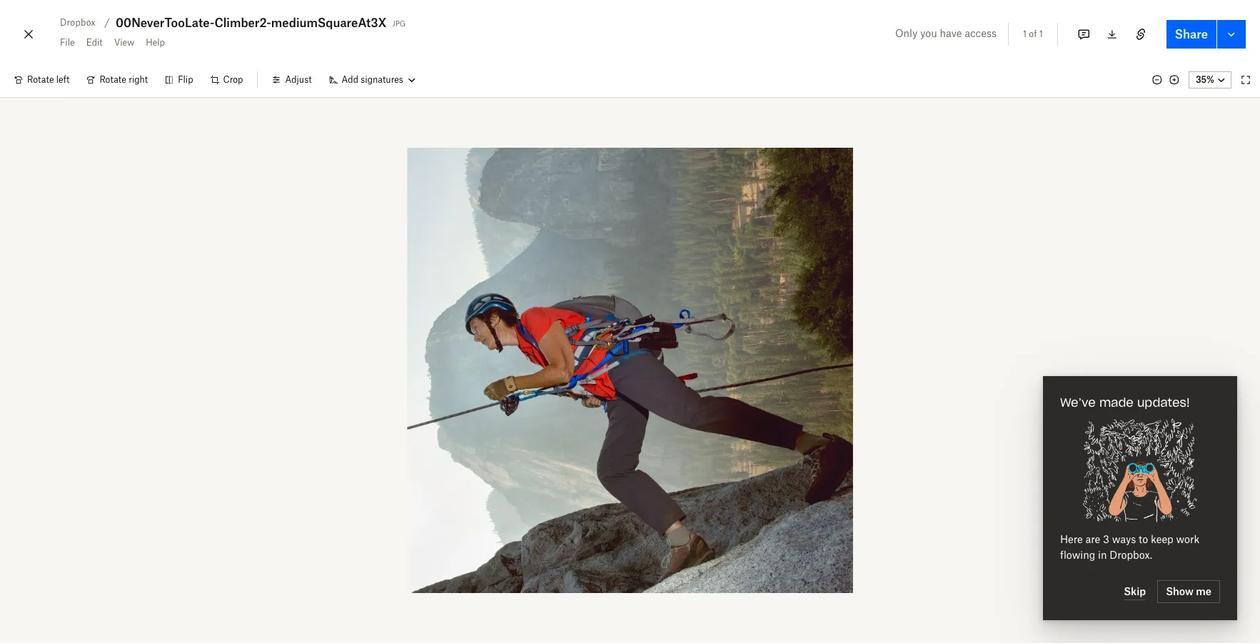 Task type: describe. For each thing, give the bounding box(es) containing it.
add signatures
[[342, 74, 403, 85]]

adjust button
[[264, 69, 320, 91]]

you
[[920, 27, 937, 39]]

rotate right
[[100, 74, 148, 85]]

work
[[1176, 533, 1200, 545]]

rotate left
[[27, 74, 70, 85]]

here
[[1060, 533, 1083, 545]]

2 1 from the left
[[1039, 29, 1043, 39]]

made
[[1099, 396, 1134, 410]]

only
[[895, 27, 918, 39]]

flip
[[178, 74, 193, 85]]

share button
[[1166, 20, 1217, 49]]

only you have access
[[895, 27, 997, 39]]

keep
[[1151, 533, 1173, 545]]

adjust
[[285, 74, 312, 85]]

00nevertoolate-
[[116, 16, 215, 30]]

crop button
[[202, 69, 252, 91]]

flowing
[[1060, 549, 1095, 561]]

add signatures button
[[320, 69, 423, 91]]

dropbox.
[[1110, 549, 1152, 561]]

dropbox
[[60, 17, 96, 28]]

of
[[1029, 29, 1037, 39]]

in
[[1098, 549, 1107, 561]]

rotate for rotate left
[[27, 74, 54, 85]]

file
[[60, 37, 75, 48]]

flip button
[[156, 69, 202, 91]]

view
[[114, 37, 134, 48]]

1 1 from the left
[[1023, 29, 1027, 39]]

show me button
[[1157, 580, 1220, 603]]

right
[[129, 74, 148, 85]]

share
[[1175, 27, 1208, 41]]

have
[[940, 27, 962, 39]]

edit button
[[80, 31, 108, 54]]

/ 00nevertoolate-climber2-mediumsquareat3x jpg
[[104, 16, 406, 30]]

show
[[1166, 585, 1194, 598]]

here are 3 ways to keep work flowing in dropbox.
[[1060, 533, 1200, 561]]

ways
[[1112, 533, 1136, 545]]

close image
[[20, 23, 37, 46]]

rotate for rotate right
[[100, 74, 126, 85]]

dropbox button
[[54, 14, 101, 31]]



Task type: vqa. For each thing, say whether or not it's contained in the screenshot.
COPY LINK
no



Task type: locate. For each thing, give the bounding box(es) containing it.
1 horizontal spatial 1
[[1039, 29, 1043, 39]]

help
[[146, 37, 165, 48]]

file button
[[54, 31, 80, 54]]

rotate left button
[[6, 69, 78, 91]]

add
[[342, 74, 358, 85]]

1 of 1
[[1023, 29, 1043, 39]]

rotate inside button
[[100, 74, 126, 85]]

rotate left left
[[27, 74, 54, 85]]

35%
[[1196, 74, 1214, 85]]

show me
[[1166, 585, 1212, 598]]

signatures
[[361, 74, 403, 85]]

1 left of
[[1023, 29, 1027, 39]]

skip button
[[1124, 583, 1146, 600]]

skip
[[1124, 585, 1146, 597]]

crop
[[223, 74, 243, 85]]

rotate left right at top left
[[100, 74, 126, 85]]

1 right of
[[1039, 29, 1043, 39]]

edit
[[86, 37, 103, 48]]

35% button
[[1189, 71, 1232, 89]]

are
[[1086, 533, 1100, 545]]

me
[[1196, 585, 1212, 598]]

left
[[56, 74, 70, 85]]

mediumsquareat3x
[[271, 16, 387, 30]]

jpg
[[392, 16, 406, 29]]

rotate inside button
[[27, 74, 54, 85]]

3
[[1103, 533, 1109, 545]]

1
[[1023, 29, 1027, 39], [1039, 29, 1043, 39]]

view button
[[108, 31, 140, 54]]

access
[[965, 27, 997, 39]]

to
[[1139, 533, 1148, 545]]

0 horizontal spatial rotate
[[27, 74, 54, 85]]

we've made updates!
[[1060, 396, 1190, 410]]

/
[[104, 16, 110, 29]]

2 rotate from the left
[[100, 74, 126, 85]]

0 horizontal spatial 1
[[1023, 29, 1027, 39]]

1 rotate from the left
[[27, 74, 54, 85]]

help button
[[140, 31, 171, 54]]

updates!
[[1137, 396, 1190, 410]]

rotate
[[27, 74, 54, 85], [100, 74, 126, 85]]

1 horizontal spatial rotate
[[100, 74, 126, 85]]

climber2-
[[215, 16, 271, 30]]

we've
[[1060, 396, 1096, 410]]

rotate right button
[[78, 69, 156, 91]]



